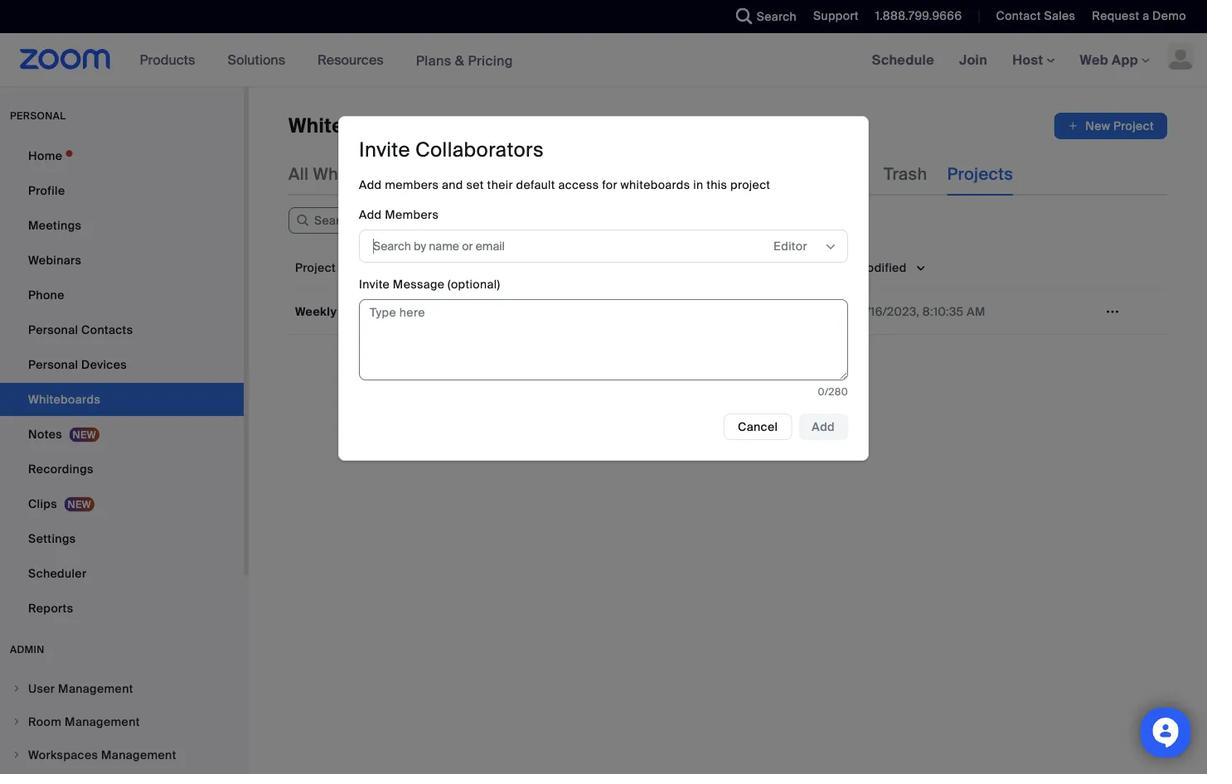 Task type: vqa. For each thing, say whether or not it's contained in the screenshot.
Settings
yes



Task type: describe. For each thing, give the bounding box(es) containing it.
weekly
[[295, 304, 337, 319]]

personal
[[10, 109, 66, 122]]

personal contacts link
[[0, 313, 244, 347]]

meetings link
[[0, 209, 244, 242]]

add members and set their default access for whiteboards in this project
[[359, 177, 770, 192]]

invite for invite collaborators
[[359, 137, 410, 163]]

with
[[722, 163, 755, 184]]

modified
[[856, 260, 907, 275]]

settings link
[[0, 522, 244, 555]]

project inside application
[[295, 260, 336, 275]]

whiteboards
[[621, 177, 690, 192]]

11/16/2023,
[[856, 304, 919, 319]]

editor
[[773, 238, 807, 254]]

personal contacts
[[28, 322, 133, 337]]

for
[[602, 177, 617, 192]]

admin menu menu
[[0, 673, 244, 774]]

set
[[466, 177, 484, 192]]

members
[[385, 207, 439, 222]]

personal for personal devices
[[28, 357, 78, 372]]

Search by name or email,Search by name or email text field
[[373, 234, 739, 259]]

invite collaborators dialog
[[338, 116, 869, 461]]

new
[[1085, 118, 1110, 133]]

join link
[[947, 33, 1000, 86]]

new project
[[1085, 118, 1154, 133]]

show options image
[[824, 240, 837, 254]]

name
[[339, 260, 373, 275]]

personal devices
[[28, 357, 127, 372]]

their
[[487, 177, 513, 192]]

in
[[693, 177, 703, 192]]

home link
[[0, 139, 244, 172]]

admin
[[10, 643, 45, 656]]

add for invite collaborators
[[359, 177, 382, 192]]

shared
[[660, 163, 718, 184]]

weekly duties
[[295, 304, 377, 319]]

add button
[[799, 414, 848, 440]]

access
[[558, 177, 599, 192]]

new project button
[[1054, 113, 1167, 139]]

my whiteboards
[[511, 163, 641, 184]]

notes
[[28, 427, 62, 442]]

members
[[385, 177, 439, 192]]

collaborators
[[415, 137, 544, 163]]

reports link
[[0, 592, 244, 625]]

add inside add button
[[812, 419, 835, 434]]

whiteboards for all
[[313, 163, 414, 184]]

shared with me
[[660, 163, 784, 184]]

webinars
[[28, 252, 81, 268]]

all whiteboards
[[288, 163, 414, 184]]

all
[[288, 163, 309, 184]]

owner
[[637, 260, 674, 275]]

contact sales
[[996, 8, 1075, 24]]

clips
[[28, 496, 57, 511]]

meetings
[[28, 218, 81, 233]]

invite collaborators
[[359, 137, 544, 163]]

whiteboards inside application
[[288, 113, 412, 139]]

meetings navigation
[[859, 33, 1207, 87]]

reports
[[28, 601, 73, 616]]

clips link
[[0, 487, 244, 521]]

project
[[730, 177, 770, 192]]

application containing project name
[[288, 247, 1167, 335]]

me
[[759, 163, 784, 184]]

and
[[442, 177, 463, 192]]

schedule
[[872, 51, 934, 68]]

settings
[[28, 531, 76, 546]]

profile
[[28, 183, 65, 198]]

message
[[393, 277, 445, 292]]

tabs of all whiteboard page tab list
[[288, 153, 1013, 196]]

whiteboards application
[[288, 113, 1167, 139]]

cancel
[[738, 419, 778, 434]]

join
[[959, 51, 987, 68]]

add members
[[359, 207, 439, 222]]

add image
[[1067, 118, 1079, 134]]

1.888.799.9666
[[875, 8, 962, 24]]

product information navigation
[[127, 33, 525, 87]]

am
[[967, 304, 985, 319]]

project inside new project "button"
[[1113, 118, 1154, 133]]

contacts
[[81, 322, 133, 337]]

personal devices link
[[0, 348, 244, 381]]

11/16/2023, 8:10:35 am
[[856, 304, 985, 319]]



Task type: locate. For each thing, give the bounding box(es) containing it.
0 vertical spatial invite
[[359, 137, 410, 163]]

personal
[[28, 322, 78, 337], [28, 357, 78, 372]]

request a demo
[[1092, 8, 1186, 24]]

0/280
[[818, 385, 848, 398]]

a
[[1142, 8, 1149, 24]]

devices
[[81, 357, 127, 372]]

1 vertical spatial project
[[295, 260, 336, 275]]

personal down the phone
[[28, 322, 78, 337]]

notes link
[[0, 418, 244, 451]]

add up search text box at top
[[359, 177, 382, 192]]

my
[[511, 163, 535, 184]]

contact sales link
[[984, 0, 1080, 33], [996, 8, 1075, 24]]

add down 0/280
[[812, 419, 835, 434]]

recordings
[[28, 461, 93, 477]]

1 vertical spatial personal
[[28, 357, 78, 372]]

webinars link
[[0, 244, 244, 277]]

this
[[706, 177, 727, 192]]

project right new
[[1113, 118, 1154, 133]]

1 vertical spatial invite
[[359, 277, 390, 292]]

duties
[[340, 304, 377, 319]]

request
[[1092, 8, 1139, 24]]

add left 'members'
[[359, 207, 382, 222]]

plans & pricing
[[416, 52, 513, 69]]

phone link
[[0, 279, 244, 312]]

project left name
[[295, 260, 336, 275]]

recordings link
[[0, 453, 244, 486]]

banner containing schedule
[[0, 33, 1207, 87]]

recent
[[434, 163, 491, 184]]

1.888.799.9666 button
[[863, 0, 966, 33], [875, 8, 962, 24]]

request a demo link
[[1080, 0, 1207, 33], [1092, 8, 1186, 24]]

2 vertical spatial add
[[812, 419, 835, 434]]

phone
[[28, 287, 64, 303]]

&
[[455, 52, 464, 69]]

0 vertical spatial add
[[359, 177, 382, 192]]

edit project image
[[1099, 304, 1126, 319]]

personal menu menu
[[0, 139, 244, 627]]

1 horizontal spatial project
[[1113, 118, 1154, 133]]

Invite Message (optional) text field
[[359, 299, 848, 381]]

1 personal from the top
[[28, 322, 78, 337]]

sales
[[1044, 8, 1075, 24]]

add
[[359, 177, 382, 192], [359, 207, 382, 222], [812, 419, 835, 434]]

support
[[813, 8, 859, 24]]

default
[[516, 177, 555, 192]]

Search text field
[[288, 207, 487, 234]]

projects
[[947, 163, 1013, 184]]

0 horizontal spatial project
[[295, 260, 336, 275]]

invite down name
[[359, 277, 390, 292]]

personal down personal contacts
[[28, 357, 78, 372]]

invite up all whiteboards
[[359, 137, 410, 163]]

demo
[[1152, 8, 1186, 24]]

contact
[[996, 8, 1041, 24]]

personal for personal contacts
[[28, 322, 78, 337]]

add for add members and set their default access for whiteboards in this project
[[359, 207, 382, 222]]

editor button
[[773, 234, 823, 259]]

pricing
[[468, 52, 513, 69]]

scheduler link
[[0, 557, 244, 590]]

8:10:35
[[923, 304, 964, 319]]

2 personal from the top
[[28, 357, 78, 372]]

whiteboards
[[288, 113, 412, 139], [313, 163, 414, 184], [539, 163, 641, 184]]

banner
[[0, 33, 1207, 87]]

zoom logo image
[[20, 49, 111, 70]]

project
[[1113, 118, 1154, 133], [295, 260, 336, 275]]

application
[[288, 247, 1167, 335]]

personal inside personal devices link
[[28, 357, 78, 372]]

1 vertical spatial add
[[359, 207, 382, 222]]

whiteboards for my
[[539, 163, 641, 184]]

scheduler
[[28, 566, 87, 581]]

plans & pricing link
[[416, 52, 513, 69], [416, 52, 513, 69]]

1 invite from the top
[[359, 137, 410, 163]]

(optional)
[[448, 277, 500, 292]]

project name
[[295, 260, 373, 275]]

invite message (optional)
[[359, 277, 500, 292]]

invite for invite message (optional)
[[359, 277, 390, 292]]

plans
[[416, 52, 451, 69]]

cancel button
[[724, 414, 792, 440]]

0 vertical spatial personal
[[28, 322, 78, 337]]

schedule link
[[859, 33, 947, 86]]

support link
[[801, 0, 863, 33], [813, 8, 859, 24]]

2 invite from the top
[[359, 277, 390, 292]]

0 vertical spatial project
[[1113, 118, 1154, 133]]

arrow down image
[[373, 258, 388, 278]]

home
[[28, 148, 62, 163]]

profile link
[[0, 174, 244, 207]]

trash
[[884, 163, 927, 184]]

personal inside the personal contacts link
[[28, 322, 78, 337]]



